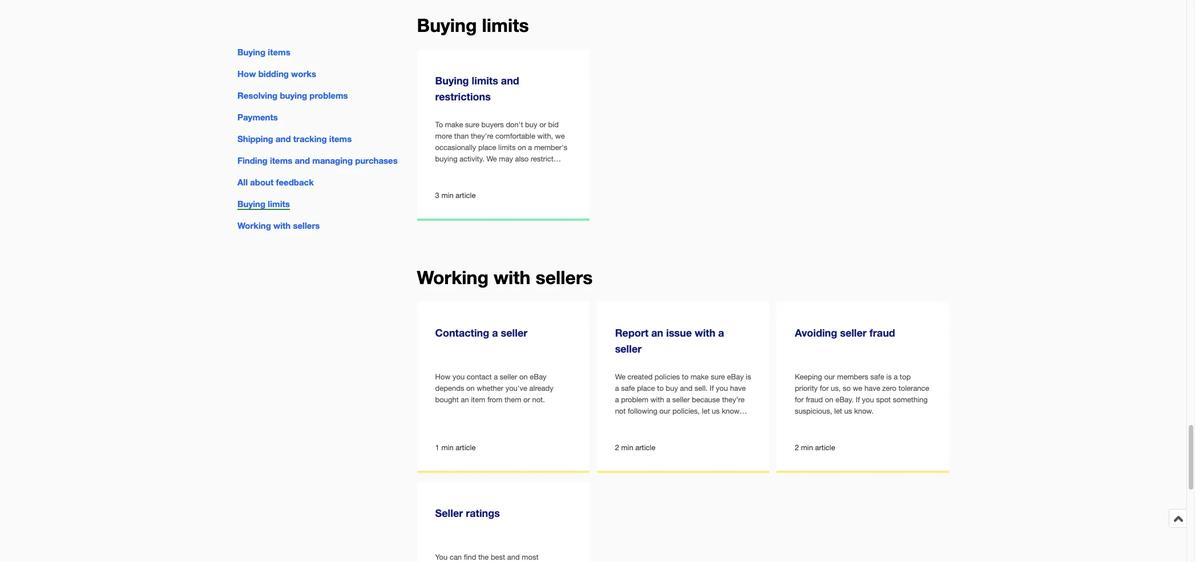 Task type: vqa. For each thing, say whether or not it's contained in the screenshot.
the leftmost you
yes



Task type: locate. For each thing, give the bounding box(es) containing it.
policy.
[[493, 178, 514, 186]]

1 vertical spatial buy
[[666, 384, 678, 393]]

shipping and tracking items
[[237, 134, 352, 144]]

and up don't
[[501, 74, 520, 87]]

seller
[[436, 507, 463, 520]]

0 vertical spatial our
[[825, 373, 836, 381]]

2 us from the left
[[845, 407, 853, 416]]

policies
[[655, 373, 680, 381]]

0 horizontal spatial sure
[[466, 120, 480, 129]]

make inside to make sure buyers don't buy or bid more than they're comfortable with, we occasionally place limits on a member's buying activity. we may also restrict buying if we believe a member has violated an ebay policy. 3 min article
[[445, 120, 463, 129]]

safe inside we created policies to make sure ebay is a safe place to buy and sell. if you have a problem with a seller because they're not following our policies, let us know and we'll look into it.
[[621, 384, 635, 393]]

us down ebay.
[[845, 407, 853, 416]]

safe
[[871, 373, 885, 381], [621, 384, 635, 393]]

1 horizontal spatial buy
[[666, 384, 678, 393]]

1 vertical spatial working
[[417, 267, 489, 288]]

on up the "also"
[[518, 143, 526, 152]]

them
[[505, 396, 522, 404]]

1 vertical spatial fraud
[[806, 396, 824, 404]]

we right if
[[466, 166, 475, 175]]

for
[[820, 384, 829, 393], [795, 396, 804, 404]]

1 vertical spatial an
[[652, 327, 664, 339]]

1 horizontal spatial we
[[615, 373, 626, 381]]

you up know.
[[863, 396, 875, 404]]

0 horizontal spatial ebay
[[474, 178, 491, 186]]

safe up zero
[[871, 373, 885, 381]]

safe up the problem
[[621, 384, 635, 393]]

buy right don't
[[525, 120, 538, 129]]

article down violated
[[456, 191, 476, 200]]

and left the tracking
[[276, 134, 291, 144]]

for down priority
[[795, 396, 804, 404]]

2 have from the left
[[865, 384, 881, 393]]

issue
[[667, 327, 692, 339]]

1 horizontal spatial us
[[845, 407, 853, 416]]

0 vertical spatial we
[[556, 132, 565, 140]]

0 horizontal spatial make
[[445, 120, 463, 129]]

buying
[[417, 14, 477, 36], [237, 47, 265, 57], [436, 74, 469, 87], [237, 199, 265, 209]]

0 vertical spatial if
[[710, 384, 714, 393]]

or inside the how you contact a seller on ebay depends on whether you've already bought an item from them or not.
[[524, 396, 530, 404]]

1 horizontal spatial place
[[637, 384, 655, 393]]

working down buying limits "link"
[[237, 221, 271, 231]]

0 vertical spatial we
[[487, 155, 497, 163]]

seller ratings
[[436, 507, 500, 520]]

make up sell.
[[691, 373, 709, 381]]

we
[[556, 132, 565, 140], [466, 166, 475, 175], [853, 384, 863, 393]]

2 down suspicious,
[[795, 444, 799, 452]]

1 vertical spatial make
[[691, 373, 709, 381]]

safe inside keeping our members safe is a top priority for us, so we have zero tolerance for fraud on ebay. if you spot something suspicious, let us know.
[[871, 373, 885, 381]]

sellers
[[293, 221, 320, 231], [536, 267, 593, 288]]

make
[[445, 120, 463, 129], [691, 373, 709, 381]]

1 vertical spatial our
[[660, 407, 671, 416]]

best
[[491, 553, 506, 562]]

have up spot
[[865, 384, 881, 393]]

2 min article
[[615, 444, 656, 452], [795, 444, 836, 452]]

ebay up already
[[530, 373, 547, 381]]

working up contacting at the bottom left of page
[[417, 267, 489, 288]]

1 horizontal spatial working
[[417, 267, 489, 288]]

1 horizontal spatial ebay
[[530, 373, 547, 381]]

1 horizontal spatial working with sellers
[[417, 267, 593, 288]]

1 vertical spatial safe
[[621, 384, 635, 393]]

we up believe
[[487, 155, 497, 163]]

sure
[[466, 120, 480, 129], [711, 373, 725, 381]]

0 horizontal spatial buying limits
[[237, 199, 290, 209]]

to right policies
[[682, 373, 689, 381]]

place down created
[[637, 384, 655, 393]]

1 horizontal spatial fraud
[[870, 327, 896, 339]]

and right best
[[508, 553, 520, 562]]

it.
[[678, 419, 684, 427]]

0 horizontal spatial is
[[746, 373, 752, 381]]

our up us,
[[825, 373, 836, 381]]

an down if
[[464, 178, 472, 186]]

1 horizontal spatial safe
[[871, 373, 885, 381]]

0 horizontal spatial you
[[453, 373, 465, 381]]

buying limits
[[417, 14, 529, 36], [237, 199, 290, 209]]

to down policies
[[658, 384, 664, 393]]

1 vertical spatial we
[[615, 373, 626, 381]]

1 vertical spatial buying limits
[[237, 199, 290, 209]]

how
[[237, 69, 256, 79], [436, 373, 451, 381]]

or
[[540, 120, 547, 129], [524, 396, 530, 404]]

comfortable
[[496, 132, 536, 140]]

sure up they're
[[466, 120, 480, 129]]

0 vertical spatial buying
[[280, 90, 307, 101]]

min right 3
[[442, 191, 454, 200]]

us left know
[[712, 407, 720, 416]]

ebay
[[474, 178, 491, 186], [530, 373, 547, 381], [728, 373, 744, 381]]

let
[[702, 407, 710, 416], [835, 407, 843, 416]]

0 vertical spatial items
[[268, 47, 290, 57]]

let down ebay.
[[835, 407, 843, 416]]

depends
[[436, 384, 465, 393]]

member's
[[535, 143, 568, 152]]

than
[[455, 132, 469, 140]]

0 horizontal spatial for
[[795, 396, 804, 404]]

we left created
[[615, 373, 626, 381]]

zero
[[883, 384, 897, 393]]

an inside the how you contact a seller on ebay depends on whether you've already bought an item from them or not.
[[461, 396, 469, 404]]

1 is from the left
[[746, 373, 752, 381]]

0 horizontal spatial let
[[702, 407, 710, 416]]

min down suspicious,
[[802, 444, 814, 452]]

0 horizontal spatial fraud
[[806, 396, 824, 404]]

article down look
[[636, 444, 656, 452]]

0 horizontal spatial to
[[658, 384, 664, 393]]

ebay inside the how you contact a seller on ebay depends on whether you've already bought an item from them or not.
[[530, 373, 547, 381]]

our
[[825, 373, 836, 381], [660, 407, 671, 416]]

or left bid
[[540, 120, 547, 129]]

1 horizontal spatial have
[[865, 384, 881, 393]]

seller up you've
[[500, 373, 518, 381]]

shipping
[[237, 134, 273, 144]]

the
[[479, 553, 489, 562]]

you up the depends
[[453, 373, 465, 381]]

buy down policies
[[666, 384, 678, 393]]

2 2 from the left
[[795, 444, 799, 452]]

how up the depends
[[436, 373, 451, 381]]

resolving buying problems
[[237, 90, 348, 101]]

0 horizontal spatial us
[[712, 407, 720, 416]]

an inside to make sure buyers don't buy or bid more than they're comfortable with, we occasionally place limits on a member's buying activity. we may also restrict buying if we believe a member has violated an ebay policy. 3 min article
[[464, 178, 472, 186]]

1 2 from the left
[[615, 444, 620, 452]]

following
[[628, 407, 658, 416]]

1 us from the left
[[712, 407, 720, 416]]

seller up policies,
[[673, 396, 690, 404]]

2 let from the left
[[835, 407, 843, 416]]

0 horizontal spatial sellers
[[293, 221, 320, 231]]

2 is from the left
[[887, 373, 892, 381]]

more
[[436, 132, 452, 140]]

article right 1
[[456, 444, 476, 452]]

1 horizontal spatial how
[[436, 373, 451, 381]]

min down we'll
[[622, 444, 634, 452]]

us
[[712, 407, 720, 416], [845, 407, 853, 416]]

working with sellers
[[237, 221, 320, 231], [417, 267, 593, 288]]

limits
[[482, 14, 529, 36], [472, 74, 499, 87], [499, 143, 516, 152], [268, 199, 290, 209]]

how inside the how you contact a seller on ebay depends on whether you've already bought an item from them or not.
[[436, 373, 451, 381]]

how up resolving
[[237, 69, 256, 79]]

if inside we created policies to make sure ebay is a safe place to buy and sell. if you have a problem with a seller because they're not following our policies, let us know and we'll look into it.
[[710, 384, 714, 393]]

2 horizontal spatial you
[[863, 396, 875, 404]]

0 horizontal spatial safe
[[621, 384, 635, 393]]

0 horizontal spatial have
[[731, 384, 746, 393]]

let down because
[[702, 407, 710, 416]]

1 horizontal spatial sure
[[711, 373, 725, 381]]

1 horizontal spatial or
[[540, 120, 547, 129]]

ebay inside we created policies to make sure ebay is a safe place to buy and sell. if you have a problem with a seller because they're not following our policies, let us know and we'll look into it.
[[728, 373, 744, 381]]

spot
[[877, 396, 891, 404]]

2 vertical spatial items
[[270, 155, 292, 166]]

0 horizontal spatial how
[[237, 69, 256, 79]]

buying limits and restrictions
[[436, 74, 520, 103]]

items for finding items and managing purchases
[[270, 155, 292, 166]]

buying up violated
[[436, 166, 458, 175]]

1 vertical spatial if
[[856, 396, 861, 404]]

bidding
[[258, 69, 289, 79]]

a inside report an issue with a seller
[[719, 327, 725, 339]]

to make sure buyers don't buy or bid more than they're comfortable with, we occasionally place limits on a member's buying activity. we may also restrict buying if we believe a member has violated an ebay policy. 3 min article
[[436, 120, 568, 200]]

and up feedback
[[295, 155, 310, 166]]

1 horizontal spatial 2
[[795, 444, 799, 452]]

0 vertical spatial buy
[[525, 120, 538, 129]]

restrictions
[[436, 90, 491, 103]]

0 horizontal spatial place
[[479, 143, 497, 152]]

2 min article down we'll
[[615, 444, 656, 452]]

we right so
[[853, 384, 863, 393]]

items up all about feedback
[[270, 155, 292, 166]]

1 let from the left
[[702, 407, 710, 416]]

is
[[746, 373, 752, 381], [887, 373, 892, 381]]

ebay down believe
[[474, 178, 491, 186]]

0 vertical spatial safe
[[871, 373, 885, 381]]

to
[[682, 373, 689, 381], [658, 384, 664, 393]]

seller down report
[[615, 343, 642, 355]]

with inside report an issue with a seller
[[695, 327, 716, 339]]

2 down not on the right bottom of page
[[615, 444, 620, 452]]

purchases
[[355, 155, 398, 166]]

1 horizontal spatial 2 min article
[[795, 444, 836, 452]]

on
[[518, 143, 526, 152], [520, 373, 528, 381], [467, 384, 475, 393], [826, 396, 834, 404]]

0 horizontal spatial buy
[[525, 120, 538, 129]]

you
[[453, 373, 465, 381], [716, 384, 728, 393], [863, 396, 875, 404]]

1 horizontal spatial our
[[825, 373, 836, 381]]

have up they're
[[731, 384, 746, 393]]

buying down works
[[280, 90, 307, 101]]

items
[[268, 47, 290, 57], [329, 134, 352, 144], [270, 155, 292, 166]]

0 vertical spatial buying limits
[[417, 14, 529, 36]]

1 vertical spatial sellers
[[536, 267, 593, 288]]

on up you've
[[520, 373, 528, 381]]

fraud up suspicious,
[[806, 396, 824, 404]]

and inside you can find the best and most
[[508, 553, 520, 562]]

sure up because
[[711, 373, 725, 381]]

0 vertical spatial sure
[[466, 120, 480, 129]]

let inside keeping our members safe is a top priority for us, so we have zero tolerance for fraud on ebay. if you spot something suspicious, let us know.
[[835, 407, 843, 416]]

an left issue
[[652, 327, 664, 339]]

a inside keeping our members safe is a top priority for us, so we have zero tolerance for fraud on ebay. if you spot something suspicious, let us know.
[[894, 373, 898, 381]]

if up know.
[[856, 396, 861, 404]]

0 vertical spatial place
[[479, 143, 497, 152]]

1 have from the left
[[731, 384, 746, 393]]

0 vertical spatial or
[[540, 120, 547, 129]]

ebay for contacting
[[530, 373, 547, 381]]

2 vertical spatial you
[[863, 396, 875, 404]]

1 vertical spatial for
[[795, 396, 804, 404]]

1 2 min article from the left
[[615, 444, 656, 452]]

items up managing
[[329, 134, 352, 144]]

shipping and tracking items link
[[237, 134, 352, 144]]

1 horizontal spatial you
[[716, 384, 728, 393]]

place
[[479, 143, 497, 152], [637, 384, 655, 393]]

how for how bidding works
[[237, 69, 256, 79]]

place inside we created policies to make sure ebay is a safe place to buy and sell. if you have a problem with a seller because they're not following our policies, let us know and we'll look into it.
[[637, 384, 655, 393]]

0 vertical spatial make
[[445, 120, 463, 129]]

article for report an issue with a seller
[[636, 444, 656, 452]]

article down suspicious,
[[816, 444, 836, 452]]

most
[[522, 553, 539, 562]]

an left item
[[461, 396, 469, 404]]

on down us,
[[826, 396, 834, 404]]

items up how bidding works link
[[268, 47, 290, 57]]

1 horizontal spatial is
[[887, 373, 892, 381]]

a
[[528, 143, 532, 152], [503, 166, 507, 175], [492, 327, 498, 339], [719, 327, 725, 339], [494, 373, 498, 381], [894, 373, 898, 381], [615, 384, 619, 393], [615, 396, 619, 404], [667, 396, 671, 404]]

min right 1
[[442, 444, 454, 452]]

0 horizontal spatial working with sellers
[[237, 221, 320, 231]]

0 vertical spatial for
[[820, 384, 829, 393]]

our up the into
[[660, 407, 671, 416]]

2 min article down suspicious,
[[795, 444, 836, 452]]

for left us,
[[820, 384, 829, 393]]

2 vertical spatial we
[[853, 384, 863, 393]]

seller right contacting at the bottom left of page
[[501, 327, 528, 339]]

we created policies to make sure ebay is a safe place to buy and sell. if you have a problem with a seller because they're not following our policies, let us know and we'll look into it.
[[615, 373, 752, 427]]

0 horizontal spatial 2 min article
[[615, 444, 656, 452]]

problems
[[309, 90, 348, 101]]

ebay up they're
[[728, 373, 744, 381]]

0 horizontal spatial we
[[487, 155, 497, 163]]

1 horizontal spatial make
[[691, 373, 709, 381]]

2
[[615, 444, 620, 452], [795, 444, 799, 452]]

buying inside buying limits "link"
[[237, 199, 265, 209]]

place down they're
[[479, 143, 497, 152]]

2 horizontal spatial we
[[853, 384, 863, 393]]

make up than
[[445, 120, 463, 129]]

or left not.
[[524, 396, 530, 404]]

how bidding works
[[237, 69, 316, 79]]

not
[[615, 407, 626, 416]]

1 vertical spatial or
[[524, 396, 530, 404]]

1 vertical spatial sure
[[711, 373, 725, 381]]

occasionally
[[436, 143, 477, 152]]

2 2 min article from the left
[[795, 444, 836, 452]]

seller
[[501, 327, 528, 339], [841, 327, 867, 339], [615, 343, 642, 355], [500, 373, 518, 381], [673, 396, 690, 404]]

you inside we created policies to make sure ebay is a safe place to buy and sell. if you have a problem with a seller because they're not following our policies, let us know and we'll look into it.
[[716, 384, 728, 393]]

0 horizontal spatial we
[[466, 166, 475, 175]]

restrict
[[531, 155, 554, 163]]

1 horizontal spatial let
[[835, 407, 843, 416]]

1 vertical spatial place
[[637, 384, 655, 393]]

0 horizontal spatial if
[[710, 384, 714, 393]]

1 vertical spatial you
[[716, 384, 728, 393]]

fraud
[[870, 327, 896, 339], [806, 396, 824, 404]]

fraud up zero
[[870, 327, 896, 339]]

0 horizontal spatial 2
[[615, 444, 620, 452]]

you up they're
[[716, 384, 728, 393]]

0 horizontal spatial or
[[524, 396, 530, 404]]

an
[[464, 178, 472, 186], [652, 327, 664, 339], [461, 396, 469, 404]]

have
[[731, 384, 746, 393], [865, 384, 881, 393]]

0 horizontal spatial working
[[237, 221, 271, 231]]

1 vertical spatial how
[[436, 373, 451, 381]]

bought
[[436, 396, 459, 404]]

ebay for report
[[728, 373, 744, 381]]

1 horizontal spatial if
[[856, 396, 861, 404]]

0 vertical spatial an
[[464, 178, 472, 186]]

all about feedback
[[237, 177, 314, 187]]

2 horizontal spatial ebay
[[728, 373, 744, 381]]

2 vertical spatial an
[[461, 396, 469, 404]]

we down bid
[[556, 132, 565, 140]]

or inside to make sure buyers don't buy or bid more than they're comfortable with, we occasionally place limits on a member's buying activity. we may also restrict buying if we believe a member has violated an ebay policy. 3 min article
[[540, 120, 547, 129]]

buying
[[280, 90, 307, 101], [436, 155, 458, 163], [436, 166, 458, 175]]

buy inside to make sure buyers don't buy or bid more than they're comfortable with, we occasionally place limits on a member's buying activity. we may also restrict buying if we believe a member has violated an ebay policy. 3 min article
[[525, 120, 538, 129]]

if right sell.
[[710, 384, 714, 393]]

0 vertical spatial to
[[682, 373, 689, 381]]

buying down occasionally
[[436, 155, 458, 163]]

1 horizontal spatial we
[[556, 132, 565, 140]]



Task type: describe. For each thing, give the bounding box(es) containing it.
on inside keeping our members safe is a top priority for us, so we have zero tolerance for fraud on ebay. if you spot something suspicious, let us know.
[[826, 396, 834, 404]]

policies,
[[673, 407, 700, 416]]

seller inside we created policies to make sure ebay is a safe place to buy and sell. if you have a problem with a seller because they're not following our policies, let us know and we'll look into it.
[[673, 396, 690, 404]]

top
[[900, 373, 911, 381]]

members
[[838, 373, 869, 381]]

2 min article for report an issue with a seller
[[615, 444, 656, 452]]

0 vertical spatial sellers
[[293, 221, 320, 231]]

avoiding
[[795, 327, 838, 339]]

article inside to make sure buyers don't buy or bid more than they're comfortable with, we occasionally place limits on a member's buying activity. we may also restrict buying if we believe a member has violated an ebay policy. 3 min article
[[456, 191, 476, 200]]

they're
[[723, 396, 745, 404]]

buying items
[[237, 47, 290, 57]]

don't
[[506, 120, 523, 129]]

we inside to make sure buyers don't buy or bid more than they're comfortable with, we occasionally place limits on a member's buying activity. we may also restrict buying if we believe a member has violated an ebay policy. 3 min article
[[487, 155, 497, 163]]

resolving buying problems link
[[237, 90, 348, 101]]

payments link
[[237, 112, 278, 122]]

us inside we created policies to make sure ebay is a safe place to buy and sell. if you have a problem with a seller because they're not following our policies, let us know and we'll look into it.
[[712, 407, 720, 416]]

buy inside we created policies to make sure ebay is a safe place to buy and sell. if you have a problem with a seller because they're not following our policies, let us know and we'll look into it.
[[666, 384, 678, 393]]

you can find the best and most
[[436, 553, 564, 563]]

whether
[[477, 384, 504, 393]]

0 vertical spatial working with sellers
[[237, 221, 320, 231]]

we'll
[[630, 419, 645, 427]]

finding items and managing purchases
[[237, 155, 398, 166]]

report an issue with a seller
[[615, 327, 725, 355]]

and inside buying limits and restrictions
[[501, 74, 520, 87]]

items for buying items
[[268, 47, 290, 57]]

created
[[628, 373, 653, 381]]

we inside we created policies to make sure ebay is a safe place to buy and sell. if you have a problem with a seller because they're not following our policies, let us know and we'll look into it.
[[615, 373, 626, 381]]

we inside keeping our members safe is a top priority for us, so we have zero tolerance for fraud on ebay. if you spot something suspicious, let us know.
[[853, 384, 863, 393]]

1 vertical spatial working with sellers
[[417, 267, 593, 288]]

you
[[436, 553, 448, 562]]

problem
[[621, 396, 649, 404]]

you inside keeping our members safe is a top priority for us, so we have zero tolerance for fraud on ebay. if you spot something suspicious, let us know.
[[863, 396, 875, 404]]

about
[[250, 177, 273, 187]]

with,
[[538, 132, 554, 140]]

limits inside buying limits and restrictions
[[472, 74, 499, 87]]

our inside we created policies to make sure ebay is a safe place to buy and sell. if you have a problem with a seller because they're not following our policies, let us know and we'll look into it.
[[660, 407, 671, 416]]

so
[[843, 384, 851, 393]]

believe
[[477, 166, 501, 175]]

with inside we created policies to make sure ebay is a safe place to buy and sell. if you have a problem with a seller because they're not following our policies, let us know and we'll look into it.
[[651, 396, 665, 404]]

seller inside the how you contact a seller on ebay depends on whether you've already bought an item from them or not.
[[500, 373, 518, 381]]

place inside to make sure buyers don't buy or bid more than they're comfortable with, we occasionally place limits on a member's buying activity. we may also restrict buying if we believe a member has violated an ebay policy. 3 min article
[[479, 143, 497, 152]]

0 vertical spatial fraud
[[870, 327, 896, 339]]

how you contact a seller on ebay depends on whether you've already bought an item from them or not.
[[436, 373, 554, 404]]

sure inside we created policies to make sure ebay is a safe place to buy and sell. if you have a problem with a seller because they're not following our policies, let us know and we'll look into it.
[[711, 373, 725, 381]]

tracking
[[293, 134, 327, 144]]

article for contacting a seller
[[456, 444, 476, 452]]

they're
[[471, 132, 494, 140]]

all about feedback link
[[237, 177, 314, 187]]

contacting
[[436, 327, 490, 339]]

min for contacting a seller
[[442, 444, 454, 452]]

1 vertical spatial buying
[[436, 155, 458, 163]]

2 min article for avoiding seller fraud
[[795, 444, 836, 452]]

tolerance
[[899, 384, 930, 393]]

sell.
[[695, 384, 708, 393]]

us inside keeping our members safe is a top priority for us, so we have zero tolerance for fraud on ebay. if you spot something suspicious, let us know.
[[845, 407, 853, 416]]

min for avoiding seller fraud
[[802, 444, 814, 452]]

let inside we created policies to make sure ebay is a safe place to buy and sell. if you have a problem with a seller because they're not following our policies, let us know and we'll look into it.
[[702, 407, 710, 416]]

find
[[464, 553, 477, 562]]

you inside the how you contact a seller on ebay depends on whether you've already bought an item from them or not.
[[453, 373, 465, 381]]

1 vertical spatial to
[[658, 384, 664, 393]]

1 horizontal spatial buying limits
[[417, 14, 529, 36]]

2 for report an issue with a seller
[[615, 444, 620, 452]]

into
[[663, 419, 676, 427]]

ebay.
[[836, 396, 854, 404]]

if
[[460, 166, 464, 175]]

suspicious,
[[795, 407, 833, 416]]

contacting a seller
[[436, 327, 528, 339]]

not.
[[533, 396, 545, 404]]

and down not on the right bottom of page
[[615, 419, 628, 427]]

avoiding seller fraud
[[795, 327, 896, 339]]

keeping our members safe is a top priority for us, so we have zero tolerance for fraud on ebay. if you spot something suspicious, let us know.
[[795, 373, 930, 416]]

finding
[[237, 155, 267, 166]]

1 vertical spatial we
[[466, 166, 475, 175]]

report
[[615, 327, 649, 339]]

works
[[291, 69, 316, 79]]

3
[[436, 191, 440, 200]]

look
[[647, 419, 661, 427]]

have inside keeping our members safe is a top priority for us, so we have zero tolerance for fraud on ebay. if you spot something suspicious, let us know.
[[865, 384, 881, 393]]

how for how you contact a seller on ebay depends on whether you've already bought an item from them or not.
[[436, 373, 451, 381]]

our inside keeping our members safe is a top priority for us, so we have zero tolerance for fraud on ebay. if you spot something suspicious, let us know.
[[825, 373, 836, 381]]

and left sell.
[[680, 384, 693, 393]]

from
[[488, 396, 503, 404]]

if inside keeping our members safe is a top priority for us, so we have zero tolerance for fraud on ebay. if you spot something suspicious, let us know.
[[856, 396, 861, 404]]

1 horizontal spatial sellers
[[536, 267, 593, 288]]

min for report an issue with a seller
[[622, 444, 634, 452]]

1
[[436, 444, 440, 452]]

member
[[509, 166, 536, 175]]

payments
[[237, 112, 278, 122]]

1 min article
[[436, 444, 476, 452]]

an inside report an issue with a seller
[[652, 327, 664, 339]]

violated
[[436, 178, 462, 186]]

you've
[[506, 384, 528, 393]]

because
[[692, 396, 721, 404]]

limits inside "link"
[[268, 199, 290, 209]]

limits inside to make sure buyers don't buy or bid more than they're comfortable with, we occasionally place limits on a member's buying activity. we may also restrict buying if we believe a member has violated an ebay policy. 3 min article
[[499, 143, 516, 152]]

how bidding works link
[[237, 69, 316, 79]]

know.
[[855, 407, 874, 416]]

1 vertical spatial items
[[329, 134, 352, 144]]

seller right avoiding
[[841, 327, 867, 339]]

item
[[471, 396, 486, 404]]

2 vertical spatial buying
[[436, 166, 458, 175]]

priority
[[795, 384, 818, 393]]

already
[[530, 384, 554, 393]]

make inside we created policies to make sure ebay is a safe place to buy and sell. if you have a problem with a seller because they're not following our policies, let us know and we'll look into it.
[[691, 373, 709, 381]]

have inside we created policies to make sure ebay is a safe place to buy and sell. if you have a problem with a seller because they're not following our policies, let us know and we'll look into it.
[[731, 384, 746, 393]]

can
[[450, 553, 462, 562]]

0 vertical spatial working
[[237, 221, 271, 231]]

contact
[[467, 373, 492, 381]]

buying inside buying limits and restrictions
[[436, 74, 469, 87]]

has
[[539, 166, 550, 175]]

is inside keeping our members safe is a top priority for us, so we have zero tolerance for fraud on ebay. if you spot something suspicious, let us know.
[[887, 373, 892, 381]]

buying items link
[[237, 47, 290, 57]]

to
[[436, 120, 443, 129]]

ratings
[[466, 507, 500, 520]]

is inside we created policies to make sure ebay is a safe place to buy and sell. if you have a problem with a seller because they're not following our policies, let us know and we'll look into it.
[[746, 373, 752, 381]]

something
[[894, 396, 928, 404]]

fraud inside keeping our members safe is a top priority for us, so we have zero tolerance for fraud on ebay. if you spot something suspicious, let us know.
[[806, 396, 824, 404]]

on inside to make sure buyers don't buy or bid more than they're comfortable with, we occasionally place limits on a member's buying activity. we may also restrict buying if we believe a member has violated an ebay policy. 3 min article
[[518, 143, 526, 152]]

1 horizontal spatial for
[[820, 384, 829, 393]]

feedback
[[276, 177, 314, 187]]

2 for avoiding seller fraud
[[795, 444, 799, 452]]

seller inside report an issue with a seller
[[615, 343, 642, 355]]

bid
[[549, 120, 559, 129]]

article for avoiding seller fraud
[[816, 444, 836, 452]]

may
[[499, 155, 513, 163]]

ebay inside to make sure buyers don't buy or bid more than they're comfortable with, we occasionally place limits on a member's buying activity. we may also restrict buying if we believe a member has violated an ebay policy. 3 min article
[[474, 178, 491, 186]]

sure inside to make sure buyers don't buy or bid more than they're comfortable with, we occasionally place limits on a member's buying activity. we may also restrict buying if we believe a member has violated an ebay policy. 3 min article
[[466, 120, 480, 129]]

all
[[237, 177, 248, 187]]

min inside to make sure buyers don't buy or bid more than they're comfortable with, we occasionally place limits on a member's buying activity. we may also restrict buying if we believe a member has violated an ebay policy. 3 min article
[[442, 191, 454, 200]]

activity.
[[460, 155, 485, 163]]

on up item
[[467, 384, 475, 393]]

keeping
[[795, 373, 823, 381]]

buying limits link
[[237, 199, 290, 210]]

a inside the how you contact a seller on ebay depends on whether you've already bought an item from them or not.
[[494, 373, 498, 381]]

also
[[515, 155, 529, 163]]



